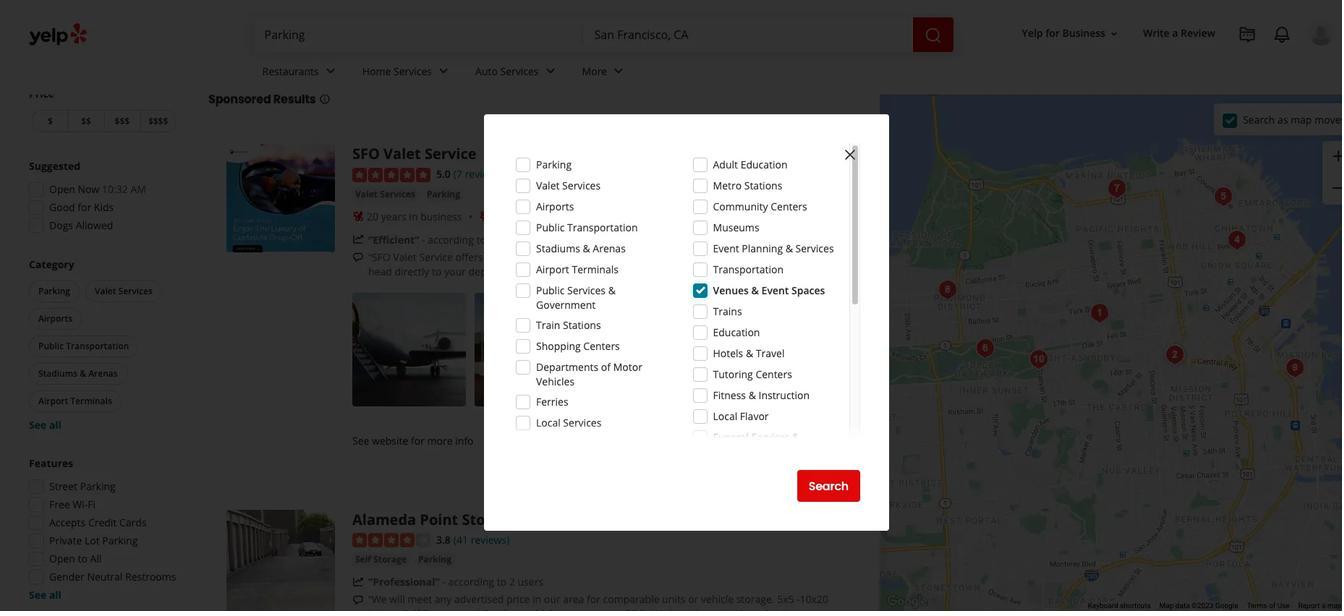 Task type: locate. For each thing, give the bounding box(es) containing it.
1 vertical spatial of
[[1269, 602, 1276, 610]]

a right write
[[1172, 26, 1178, 40]]

top 10 best parking near san francisco, california
[[208, 51, 637, 75]]

reviews) for alameda point storage
[[471, 533, 510, 547]]

for inside button
[[1046, 26, 1060, 40]]

local down the ferries
[[536, 416, 561, 430]]

1 vertical spatial map
[[1328, 602, 1342, 610]]

airport.
[[689, 250, 725, 264]]

0 horizontal spatial valet services button
[[85, 281, 162, 302]]

to left 35
[[613, 607, 623, 611]]

0 horizontal spatial stations
[[563, 318, 601, 332]]

head
[[368, 265, 392, 278]]

zoom out image
[[1330, 180, 1342, 197]]

0 vertical spatial reviews)
[[465, 167, 504, 181]]

public up "valet"
[[536, 221, 565, 234]]

public up government
[[536, 284, 565, 297]]

local
[[713, 410, 738, 423], [536, 416, 561, 430]]

sfo right "at"
[[604, 250, 623, 264]]

1 vertical spatial -
[[442, 576, 446, 589]]

1 vertical spatial storage
[[373, 554, 407, 566]]

valet down "at"
[[599, 265, 622, 278]]

centers up departments of motor vehicles
[[583, 339, 620, 353]]

vehicle
[[701, 593, 734, 607], [525, 607, 558, 611]]

0 vertical spatial valet services button
[[352, 187, 418, 202]]

terms of use link
[[1247, 602, 1290, 610]]

service down the international
[[625, 265, 658, 278]]

valet up 20
[[355, 188, 378, 200]]

0 horizontal spatial sfo
[[352, 144, 380, 164]]

1 vertical spatial arenas
[[88, 368, 118, 380]]

$ button
[[32, 110, 68, 132]]

to left 1
[[476, 233, 486, 247]]

0 horizontal spatial airports
[[38, 313, 72, 325]]

map for a
[[1328, 602, 1342, 610]]

2 see all from the top
[[29, 588, 61, 602]]

parking link down 5.0
[[424, 187, 463, 202]]

0 vertical spatial all
[[49, 418, 61, 432]]

1 horizontal spatial airport
[[536, 263, 569, 276]]

centers up event planning & services
[[771, 200, 807, 213]]

of for departments
[[601, 360, 611, 374]]

transportation up stadiums & arenas button
[[66, 340, 129, 352]]

north beach parking garage image
[[1209, 182, 1238, 211]]

for inside '"we will meet any advertised price in our area for comparable units or vehicle storage. 5x5 -10x20 indoor self storage and outdoor vehicle storage up to 35 ft. we have been in alameda…"'
[[587, 593, 601, 607]]

local for local flavor
[[713, 410, 738, 423]]

0 vertical spatial a
[[1172, 26, 1178, 40]]

sfo valet service image
[[226, 144, 335, 253]]

terminals inside button
[[70, 395, 112, 407]]

2 see all button from the top
[[29, 588, 61, 602]]

local services
[[536, 416, 602, 430]]

service
[[425, 144, 476, 164], [419, 250, 453, 264], [625, 265, 658, 278]]

parking down cards
[[102, 534, 138, 548]]

0 horizontal spatial airport terminals
[[38, 395, 112, 407]]

1 horizontal spatial stations
[[744, 179, 782, 192]]

see website for more info
[[352, 434, 474, 448]]

sponsored
[[208, 91, 271, 108]]

- up any
[[442, 576, 446, 589]]

0 vertical spatial open
[[49, 182, 75, 196]]

open to all
[[49, 552, 102, 566]]

0 vertical spatial event
[[713, 242, 739, 255]]

reviews) right (41
[[471, 533, 510, 547]]

see all button for features
[[29, 588, 61, 602]]

1 vertical spatial valet services button
[[85, 281, 162, 302]]

1 vertical spatial reviews)
[[471, 533, 510, 547]]

more left info
[[427, 434, 453, 448]]

vehicle down our
[[525, 607, 558, 611]]

(7 reviews) link
[[454, 166, 504, 182]]

valet up directly
[[393, 250, 417, 264]]

airport terminals down stadiums & arenas button
[[38, 395, 112, 407]]

2 horizontal spatial storage
[[462, 510, 517, 529]]

terms of use
[[1247, 602, 1290, 610]]

for up dogs allowed
[[78, 200, 91, 214]]

2 24 chevron down v2 image from the left
[[610, 63, 628, 80]]

0 vertical spatial self
[[355, 554, 371, 566]]

transportation inside button
[[66, 340, 129, 352]]

event down more link
[[762, 284, 789, 297]]

$$$$ button
[[140, 110, 177, 132]]

see all button for category
[[29, 418, 61, 432]]

0 vertical spatial see all
[[29, 418, 61, 432]]

group
[[1323, 141, 1342, 205], [25, 159, 179, 237], [26, 258, 179, 433], [25, 457, 179, 603]]

0 vertical spatial centers
[[771, 200, 807, 213]]

terminals down stadiums & arenas button
[[70, 395, 112, 407]]

parking inside search dialog
[[536, 158, 572, 171]]

parking down category
[[38, 285, 70, 297]]

keyboard
[[1088, 602, 1118, 610]]

1 vertical spatial stadiums
[[38, 368, 77, 380]]

valet services button down 5 star rating image
[[352, 187, 418, 202]]

home services link
[[351, 52, 464, 94]]

services
[[394, 64, 432, 78], [500, 64, 539, 78], [562, 179, 601, 192], [380, 188, 415, 200], [796, 242, 834, 255], [567, 284, 606, 297], [118, 285, 152, 297], [563, 416, 602, 430], [751, 431, 790, 444]]

1 horizontal spatial -
[[442, 576, 446, 589]]

0 vertical spatial sfo
[[352, 144, 380, 164]]

parking button down 5.0
[[424, 187, 463, 202]]

online,
[[771, 250, 803, 264]]

0 vertical spatial terminals
[[572, 263, 619, 276]]

airport terminals
[[536, 263, 619, 276], [38, 395, 112, 407]]

see all down gender
[[29, 588, 61, 602]]

public services & government
[[536, 284, 616, 312]]

24 chevron down v2 image
[[435, 63, 452, 80], [542, 63, 559, 80]]

airport down stadiums & arenas button
[[38, 395, 68, 407]]

airport
[[536, 263, 569, 276], [38, 395, 68, 407]]

1 vertical spatial according
[[448, 576, 494, 589]]

1 vertical spatial event
[[762, 284, 789, 297]]

1 vertical spatial transportation
[[713, 263, 784, 276]]

stadiums inside button
[[38, 368, 77, 380]]

- right 5x5
[[797, 593, 800, 607]]

24 chevron down v2 image right more at left
[[610, 63, 628, 80]]

24 chevron down v2 image for more
[[610, 63, 628, 80]]

yelp for business
[[1022, 26, 1106, 40]]

0 vertical spatial map
[[1291, 113, 1312, 126]]

valet services down 5 star rating image
[[355, 188, 415, 200]]

am
[[131, 182, 146, 196]]

to left all
[[78, 552, 88, 566]]

0 horizontal spatial a
[[1172, 26, 1178, 40]]

a right report
[[1322, 602, 1326, 610]]

2 horizontal spatial valet services
[[536, 179, 601, 192]]

self storage button
[[352, 553, 410, 568]]

lombard street garage image
[[1103, 174, 1132, 203]]

0 horizontal spatial map
[[1291, 113, 1312, 126]]

reviews) inside the (41 reviews) link
[[471, 533, 510, 547]]

stadiums & arenas down public transportation button on the bottom left of the page
[[38, 368, 118, 380]]

according for "efficient"
[[428, 233, 474, 247]]

search inside button
[[809, 478, 849, 495]]

parking button down category
[[29, 281, 80, 302]]

local down fitness
[[713, 410, 738, 423]]

see all down airport terminals button
[[29, 418, 61, 432]]

2 vertical spatial parking button
[[415, 553, 454, 568]]

storage up the (41 reviews) link
[[462, 510, 517, 529]]

1 all from the top
[[49, 418, 61, 432]]

for up up
[[587, 593, 601, 607]]

sort:
[[718, 59, 740, 72]]

arenas down public transportation button on the bottom left of the page
[[88, 368, 118, 380]]

0 vertical spatial according
[[428, 233, 474, 247]]

been
[[695, 607, 719, 611]]

all
[[90, 552, 102, 566]]

valet inside group
[[95, 285, 116, 297]]

business
[[1063, 26, 1106, 40]]

0 vertical spatial stadiums
[[536, 242, 580, 255]]

1 24 chevron down v2 image from the left
[[435, 63, 452, 80]]

1 horizontal spatial local
[[713, 410, 738, 423]]

1 horizontal spatial self
[[403, 607, 420, 611]]

in inside "sfo valet service offers curbside valet parking at sfo international airport. check-in online, then head directly to your departing terminal. an sfo valet service representative will…"
[[759, 250, 768, 264]]

airport terminals button
[[29, 391, 121, 412]]

ferries
[[536, 395, 568, 409]]

all
[[49, 418, 61, 432], [49, 588, 61, 602]]

None search field
[[253, 17, 956, 52]]

1 vertical spatial terminals
[[70, 395, 112, 407]]

"sfo valet service offers curbside valet parking at sfo international airport. check-in online, then head directly to your departing terminal. an sfo valet service representative will…"
[[368, 250, 827, 278]]

see all button down gender
[[29, 588, 61, 602]]

public down the airports button
[[38, 340, 64, 352]]

stadiums & arenas up an at the top left of page
[[536, 242, 626, 255]]

parking button for sfo valet service
[[424, 187, 463, 202]]

motor
[[613, 360, 642, 374]]

"sfo
[[368, 250, 391, 264]]

-
[[422, 233, 425, 247], [442, 576, 446, 589], [797, 593, 800, 607]]

stations for train stations
[[563, 318, 601, 332]]

valet up public transportation button on the bottom left of the page
[[95, 285, 116, 297]]

parking
[[306, 51, 373, 75], [536, 158, 572, 171], [427, 188, 460, 200], [38, 285, 70, 297], [80, 480, 116, 493], [102, 534, 138, 548], [418, 554, 452, 566]]

education up hotels
[[713, 326, 760, 339]]

& inside button
[[80, 368, 86, 380]]

24 chevron down v2 image inside 'restaurants' link
[[322, 63, 339, 80]]

1 24 chevron down v2 image from the left
[[322, 63, 339, 80]]

1 see all button from the top
[[29, 418, 61, 432]]

16 family owned v2 image
[[480, 211, 491, 222]]

sfo valet service link
[[352, 144, 476, 164]]

0 horizontal spatial valet services
[[95, 285, 152, 297]]

airports right the family-
[[536, 200, 574, 213]]

1 vertical spatial parking button
[[29, 281, 80, 302]]

1 vertical spatial public transportation
[[38, 340, 129, 352]]

storage inside button
[[373, 554, 407, 566]]

valet
[[529, 250, 552, 264]]

1 horizontal spatial map
[[1328, 602, 1342, 610]]

0 horizontal spatial local
[[536, 416, 561, 430]]

event down museums
[[713, 242, 739, 255]]

in left our
[[533, 593, 541, 607]]

more down 'online,'
[[762, 265, 789, 278]]

gender neutral restrooms
[[49, 570, 176, 584]]

valet inside search dialog
[[536, 179, 560, 192]]

0 vertical spatial parking button
[[424, 187, 463, 202]]

0 horizontal spatial stadiums & arenas
[[38, 368, 118, 380]]

0 horizontal spatial airport
[[38, 395, 68, 407]]

storage
[[560, 607, 596, 611]]

storage.
[[736, 593, 775, 607]]

24 chevron down v2 image
[[322, 63, 339, 80], [610, 63, 628, 80]]

0 vertical spatial airport
[[536, 263, 569, 276]]

storage down any
[[422, 607, 459, 611]]

(7
[[454, 167, 462, 181]]

24 chevron down v2 image left auto
[[435, 63, 452, 80]]

1 vertical spatial airports
[[38, 313, 72, 325]]

gender
[[49, 570, 85, 584]]

24 chevron down v2 image inside more link
[[610, 63, 628, 80]]

notifications image
[[1274, 26, 1291, 43]]

0 vertical spatial parking link
[[424, 187, 463, 202]]

use
[[1278, 602, 1290, 610]]

shortcuts
[[1120, 602, 1151, 610]]

all down gender
[[49, 588, 61, 602]]

according
[[428, 233, 474, 247], [448, 576, 494, 589]]

report a map link
[[1299, 602, 1342, 610]]

all for category
[[49, 418, 61, 432]]

& down "sfo valet service offers curbside valet parking at sfo international airport. check-in online, then head directly to your departing terminal. an sfo valet service representative will…"
[[608, 284, 616, 297]]

1 horizontal spatial search
[[1243, 113, 1275, 126]]

1 horizontal spatial vehicle
[[701, 593, 734, 607]]

stations for metro stations
[[744, 179, 782, 192]]

0 horizontal spatial self
[[355, 554, 371, 566]]

0 horizontal spatial -
[[422, 233, 425, 247]]

alamo square parking image
[[1085, 299, 1114, 328]]

valet services up family-owned & operated
[[536, 179, 601, 192]]

24 chevron down v2 image inside the home services link
[[435, 63, 452, 80]]

2 vertical spatial service
[[625, 265, 658, 278]]

valet services for valet services button to the left
[[95, 285, 152, 297]]

2 vertical spatial storage
[[422, 607, 459, 611]]

0 horizontal spatial 24 chevron down v2 image
[[322, 63, 339, 80]]

1 vertical spatial vehicle
[[525, 607, 558, 611]]

0 horizontal spatial stadiums
[[38, 368, 77, 380]]

valet services button up public transportation button on the bottom left of the page
[[85, 281, 162, 302]]

transportation
[[567, 221, 638, 234], [713, 263, 784, 276], [66, 340, 129, 352]]

category
[[29, 258, 74, 271]]

1 horizontal spatial arenas
[[593, 242, 626, 255]]

2 24 chevron down v2 image from the left
[[542, 63, 559, 80]]

public inside button
[[38, 340, 64, 352]]

1 horizontal spatial a
[[1322, 602, 1326, 610]]

to left 'your'
[[432, 265, 442, 278]]

of inside departments of motor vehicles
[[601, 360, 611, 374]]

alameda
[[352, 510, 416, 529]]

train
[[536, 318, 560, 332]]

arenas down operated
[[593, 242, 626, 255]]

view
[[743, 432, 770, 449]]

cards
[[119, 516, 147, 530]]

vehicle up 'been'
[[701, 593, 734, 607]]

a for report
[[1322, 602, 1326, 610]]

service up 5.0 link
[[425, 144, 476, 164]]

open down private
[[49, 552, 75, 566]]

self down meet
[[403, 607, 420, 611]]

stadiums up airport terminals button
[[38, 368, 77, 380]]

2 vertical spatial public
[[38, 340, 64, 352]]

valet services up public transportation button on the bottom left of the page
[[95, 285, 152, 297]]

1 horizontal spatial stadiums
[[536, 242, 580, 255]]

and
[[461, 607, 479, 611]]

close image
[[842, 146, 859, 163]]

24 chevron down v2 image inside auto services link
[[542, 63, 559, 80]]

valet up 'owned'
[[536, 179, 560, 192]]

5x5
[[777, 593, 794, 607]]

departments of motor vehicles
[[536, 360, 642, 389]]

more
[[582, 64, 607, 78]]

$$$
[[115, 115, 130, 127]]

1 horizontal spatial event
[[762, 284, 789, 297]]

valet services
[[536, 179, 601, 192], [355, 188, 415, 200], [95, 285, 152, 297]]

0 horizontal spatial arenas
[[88, 368, 118, 380]]

self storage
[[355, 554, 407, 566]]

1 vertical spatial see all
[[29, 588, 61, 602]]

in up more link
[[759, 250, 768, 264]]

1 vertical spatial parking link
[[415, 553, 454, 568]]

google image
[[884, 593, 931, 611]]

0 vertical spatial see all button
[[29, 418, 61, 432]]

2 open from the top
[[49, 552, 75, 566]]

kezar parking lot image
[[1025, 345, 1054, 374]]

parking link for valet
[[424, 187, 463, 202]]

group containing suggested
[[25, 159, 179, 237]]

valet services inside search dialog
[[536, 179, 601, 192]]

0 horizontal spatial storage
[[373, 554, 407, 566]]

1 open from the top
[[49, 182, 75, 196]]

2 vertical spatial -
[[797, 593, 800, 607]]

& down tutoring centers
[[749, 389, 756, 402]]

parking button for alameda point storage
[[415, 553, 454, 568]]

local for local services
[[536, 416, 561, 430]]

stadiums & arenas inside search dialog
[[536, 242, 626, 255]]

24 chevron down v2 image for auto services
[[542, 63, 559, 80]]

an
[[562, 265, 575, 278]]

reviews) inside (7 reviews) link
[[465, 167, 504, 181]]

"we
[[368, 593, 387, 607]]

stations up shopping centers on the left of the page
[[563, 318, 601, 332]]

1 horizontal spatial terminals
[[572, 263, 619, 276]]

public transportation up "at"
[[536, 221, 638, 234]]

1 horizontal spatial sfo
[[577, 265, 596, 278]]

airports up public transportation button on the bottom left of the page
[[38, 313, 72, 325]]

1 vertical spatial self
[[403, 607, 420, 611]]

& down will…"
[[752, 284, 759, 297]]

2 horizontal spatial -
[[797, 593, 800, 607]]

self up 16 trending v2 image
[[355, 554, 371, 566]]

1 vertical spatial more
[[427, 434, 453, 448]]

1 see all from the top
[[29, 418, 61, 432]]

0 vertical spatial storage
[[462, 510, 517, 529]]

0 horizontal spatial transportation
[[66, 340, 129, 352]]

0 vertical spatial arenas
[[593, 242, 626, 255]]

community
[[713, 200, 768, 213]]

map right report
[[1328, 602, 1342, 610]]

offers
[[455, 250, 483, 264]]

group containing category
[[26, 258, 179, 433]]

map right as
[[1291, 113, 1312, 126]]

public transportation up stadiums & arenas button
[[38, 340, 129, 352]]

parking link
[[424, 187, 463, 202], [415, 553, 454, 568]]

2 all from the top
[[49, 588, 61, 602]]

more
[[762, 265, 789, 278], [427, 434, 453, 448]]

1 vertical spatial stadiums & arenas
[[38, 368, 118, 380]]

price group
[[29, 87, 179, 135]]

1 horizontal spatial valet services button
[[352, 187, 418, 202]]

stadiums & arenas inside button
[[38, 368, 118, 380]]

valet services inside group
[[95, 285, 152, 297]]

search left as
[[1243, 113, 1275, 126]]

venues
[[713, 284, 749, 297]]

0 horizontal spatial 24 chevron down v2 image
[[435, 63, 452, 80]]

airport up public services & government
[[536, 263, 569, 276]]

valet up 5 star rating image
[[384, 144, 421, 164]]

according up advertised
[[448, 576, 494, 589]]

all down airport terminals button
[[49, 418, 61, 432]]

& down public transportation button on the bottom left of the page
[[80, 368, 86, 380]]

1 vertical spatial open
[[49, 552, 75, 566]]

parking button down 3.8
[[415, 553, 454, 568]]

(41 reviews) link
[[454, 532, 510, 548]]

comparable
[[603, 593, 660, 607]]

24 chevron down v2 image right auto services
[[542, 63, 559, 80]]

user
[[497, 233, 518, 247]]

curbside
[[486, 250, 526, 264]]

0 vertical spatial service
[[425, 144, 476, 164]]

airport inside search dialog
[[536, 263, 569, 276]]

1 vertical spatial see all button
[[29, 588, 61, 602]]

a inside 'link'
[[1172, 26, 1178, 40]]

education up metro stations
[[741, 158, 788, 171]]

2 vertical spatial centers
[[756, 368, 792, 381]]

0 horizontal spatial public transportation
[[38, 340, 129, 352]]

16 info v2 image
[[839, 60, 851, 72]]

transportation down "planning"
[[713, 263, 784, 276]]

in
[[409, 210, 418, 223], [759, 250, 768, 264], [533, 593, 541, 607], [722, 607, 730, 611]]

according for "professional"
[[448, 576, 494, 589]]

elif parking image
[[1161, 341, 1190, 370]]

& right 'owned'
[[563, 210, 570, 223]]

"efficient"
[[368, 233, 419, 247]]

airport terminals up public services & government
[[536, 263, 619, 276]]

services inside group
[[118, 285, 152, 297]]

self inside button
[[355, 554, 371, 566]]

1 horizontal spatial 24 chevron down v2 image
[[542, 63, 559, 80]]

transportation up "at"
[[567, 221, 638, 234]]

0 vertical spatial -
[[422, 233, 425, 247]]

1 vertical spatial stations
[[563, 318, 601, 332]]

5.0 link
[[436, 166, 451, 182]]

map for as
[[1291, 113, 1312, 126]]

metro stations
[[713, 179, 782, 192]]

according down business
[[428, 233, 474, 247]]

0 horizontal spatial terminals
[[70, 395, 112, 407]]

16 chevron down v2 image
[[1109, 28, 1120, 40]]

san
[[422, 51, 455, 75]]

see all button down airport terminals button
[[29, 418, 61, 432]]

sfo up 5 star rating image
[[352, 144, 380, 164]]

1 horizontal spatial airport terminals
[[536, 263, 619, 276]]

0 horizontal spatial event
[[713, 242, 739, 255]]

24 chevron down v2 image for home services
[[435, 63, 452, 80]]

1 vertical spatial public
[[536, 284, 565, 297]]



Task type: describe. For each thing, give the bounding box(es) containing it.
to inside '"we will meet any advertised price in our area for comparable units or vehicle storage. 5x5 -10x20 indoor self storage and outdoor vehicle storage up to 35 ft. we have been in alameda…"'
[[613, 607, 623, 611]]

allowed
[[76, 219, 113, 232]]

street
[[49, 480, 77, 493]]

$$$ button
[[104, 110, 140, 132]]

planning
[[742, 242, 783, 255]]

community centers
[[713, 200, 807, 213]]

map
[[1160, 602, 1174, 610]]

search button
[[797, 470, 860, 502]]

restaurants
[[262, 64, 319, 78]]

units
[[662, 593, 686, 607]]

16 years in business v2 image
[[352, 211, 364, 222]]

& right "planning"
[[786, 242, 793, 255]]

outdoor
[[482, 607, 522, 611]]

airports inside button
[[38, 313, 72, 325]]

accepts
[[49, 516, 86, 530]]

california
[[551, 51, 637, 75]]

©2023
[[1192, 602, 1214, 610]]

service for "sfo valet service offers curbside valet parking at sfo international airport. check-in online, then head directly to your departing terminal. an sfo valet service representative will…"
[[419, 250, 453, 264]]

hotels & travel
[[713, 347, 785, 360]]

user actions element
[[1011, 18, 1342, 107]]

16 speech v2 image
[[352, 595, 364, 606]]

now
[[78, 182, 99, 196]]

metro
[[713, 179, 742, 192]]

music concourse parking image
[[971, 334, 1000, 363]]

1 vertical spatial education
[[713, 326, 760, 339]]

lot
[[85, 534, 100, 548]]

public inside public services & government
[[536, 284, 565, 297]]

info
[[455, 434, 474, 448]]

20
[[367, 210, 378, 223]]

stadiums inside search dialog
[[536, 242, 580, 255]]

0 horizontal spatial vehicle
[[525, 607, 558, 611]]

valet services for rightmost valet services button
[[355, 188, 415, 200]]

venues & event spaces
[[713, 284, 825, 297]]

see portfolio
[[746, 342, 806, 356]]

francisco,
[[459, 51, 548, 75]]

restrooms
[[125, 570, 176, 584]]

$
[[48, 115, 53, 127]]

public transportation inside search dialog
[[536, 221, 638, 234]]

services inside funeral services & cemeteries
[[751, 431, 790, 444]]

sutter stockton garage image
[[1223, 226, 1252, 255]]

operated
[[573, 210, 616, 223]]

airport inside button
[[38, 395, 68, 407]]

good for kids
[[49, 200, 114, 214]]

auto
[[475, 64, 498, 78]]

parking down 3.8
[[418, 554, 452, 566]]

airports inside search dialog
[[536, 200, 574, 213]]

parking down 5.0
[[427, 188, 460, 200]]

centers for tutoring centers
[[756, 368, 792, 381]]

family-owned & operated
[[494, 210, 616, 223]]

24 chevron down v2 image for restaurants
[[322, 63, 339, 80]]

- inside '"we will meet any advertised price in our area for comparable units or vehicle storage. 5x5 -10x20 indoor self storage and outdoor vehicle storage up to 35 ft. we have been in alameda…"'
[[797, 593, 800, 607]]

16 info v2 image
[[319, 93, 330, 105]]

service for sfo valet service
[[425, 144, 476, 164]]

(41
[[454, 533, 468, 547]]

will
[[390, 593, 405, 607]]

35
[[626, 607, 637, 611]]

hotels
[[713, 347, 743, 360]]

geary mall garage image
[[933, 276, 962, 305]]

group containing features
[[25, 457, 179, 603]]

check-
[[728, 250, 759, 264]]

16 trending v2 image
[[352, 577, 364, 588]]

indoor
[[368, 607, 400, 611]]

top
[[208, 51, 241, 75]]

parking at the exchange image
[[1281, 354, 1310, 383]]

of for terms
[[1269, 602, 1276, 610]]

fi
[[88, 498, 96, 512]]

& inside funeral services & cemeteries
[[792, 431, 800, 444]]

elif parking image
[[1161, 341, 1190, 370]]

public transportation inside button
[[38, 340, 129, 352]]

"professional"
[[368, 576, 440, 589]]

3.8 star rating image
[[352, 534, 431, 548]]

0 vertical spatial vehicle
[[701, 593, 734, 607]]

price
[[29, 87, 54, 101]]

any
[[435, 593, 452, 607]]

alameda point storage link
[[352, 510, 517, 529]]

open now 10:32 am
[[49, 182, 146, 196]]

website
[[773, 432, 819, 449]]

(41 reviews)
[[454, 533, 510, 547]]

centers for shopping centers
[[583, 339, 620, 353]]

0 vertical spatial education
[[741, 158, 788, 171]]

your
[[444, 265, 466, 278]]

to left 2
[[497, 576, 507, 589]]

parking link for point
[[415, 553, 454, 568]]

centers for community centers
[[771, 200, 807, 213]]

terminals inside search dialog
[[572, 263, 619, 276]]

price
[[507, 593, 530, 607]]

& left travel on the right of page
[[746, 347, 753, 360]]

search image
[[924, 26, 942, 44]]

$$
[[81, 115, 91, 127]]

private
[[49, 534, 82, 548]]

see inside see portfolio "link"
[[746, 342, 763, 356]]

map region
[[761, 77, 1342, 611]]

"efficient" - according to 1 user
[[368, 233, 518, 247]]

search for search
[[809, 478, 849, 495]]

terminal.
[[517, 265, 559, 278]]

to inside "sfo valet service offers curbside valet parking at sfo international airport. check-in online, then head directly to your departing terminal. an sfo valet service representative will…"
[[432, 265, 442, 278]]

parking up 16 info v2 image
[[306, 51, 373, 75]]

0 horizontal spatial more
[[427, 434, 453, 448]]

airport terminals inside button
[[38, 395, 112, 407]]

16 trending v2 image
[[352, 234, 364, 246]]

see all for features
[[29, 588, 61, 602]]

home
[[362, 64, 391, 78]]

write a review
[[1143, 26, 1216, 40]]

shopping
[[536, 339, 581, 353]]

near
[[377, 51, 418, 75]]

see all for category
[[29, 418, 61, 432]]

sfo valet service
[[352, 144, 476, 164]]

$$$$
[[148, 115, 168, 127]]

airport terminals inside search dialog
[[536, 263, 619, 276]]

report
[[1299, 602, 1320, 610]]

10:32
[[102, 182, 128, 196]]

- for "professional"
[[442, 576, 446, 589]]

search for search as map moves
[[1243, 113, 1275, 126]]

0 vertical spatial public
[[536, 221, 565, 234]]

2
[[509, 576, 515, 589]]

all for features
[[49, 588, 61, 602]]

funeral services & cemeteries
[[713, 431, 800, 459]]

10
[[244, 51, 261, 75]]

private lot parking
[[49, 534, 138, 548]]

2 horizontal spatial transportation
[[713, 263, 784, 276]]

advertised
[[454, 593, 504, 607]]

5 star rating image
[[352, 168, 431, 182]]

& inside public services & government
[[608, 284, 616, 297]]

for inside group
[[78, 200, 91, 214]]

reviews) for sfo valet service
[[465, 167, 504, 181]]

& left "at"
[[583, 242, 590, 255]]

storage inside '"we will meet any advertised price in our area for comparable units or vehicle storage. 5x5 -10x20 indoor self storage and outdoor vehicle storage up to 35 ft. we have been in alameda…"'
[[422, 607, 459, 611]]

representative
[[661, 265, 730, 278]]

features
[[29, 457, 73, 470]]

zoom in image
[[1330, 147, 1342, 165]]

16 speech v2 image
[[352, 252, 364, 264]]

services inside public services & government
[[567, 284, 606, 297]]

credit
[[88, 516, 117, 530]]

adult education
[[713, 158, 788, 171]]

in right years
[[409, 210, 418, 223]]

ft.
[[640, 607, 650, 611]]

alameda point storage image
[[226, 510, 335, 611]]

website
[[372, 434, 408, 448]]

in right 'been'
[[722, 607, 730, 611]]

map data ©2023 google
[[1160, 602, 1238, 610]]

street parking
[[49, 480, 116, 493]]

"we will meet any advertised price in our area for comparable units or vehicle storage. 5x5 -10x20 indoor self storage and outdoor vehicle storage up to 35 ft. we have been in alameda…"
[[368, 593, 829, 611]]

- for "efficient"
[[422, 233, 425, 247]]

dogs
[[49, 219, 73, 232]]

1 vertical spatial sfo
[[604, 250, 623, 264]]

a for write
[[1172, 26, 1178, 40]]

open for open now 10:32 am
[[49, 182, 75, 196]]

local flavor
[[713, 410, 769, 423]]

auto services
[[475, 64, 539, 78]]

departing
[[469, 265, 514, 278]]

0 vertical spatial more
[[762, 265, 789, 278]]

terms
[[1247, 602, 1267, 610]]

self inside '"we will meet any advertised price in our area for comparable units or vehicle storage. 5x5 -10x20 indoor self storage and outdoor vehicle storage up to 35 ft. we have been in alameda…"'
[[403, 607, 420, 611]]

for right website
[[411, 434, 425, 448]]

1 horizontal spatial transportation
[[567, 221, 638, 234]]

up
[[598, 607, 611, 611]]

review
[[1181, 26, 1216, 40]]

airports button
[[29, 308, 82, 330]]

projects image
[[1239, 26, 1256, 43]]

public transportation button
[[29, 336, 138, 357]]

search dialog
[[0, 0, 1342, 611]]

arenas inside search dialog
[[593, 242, 626, 255]]

we
[[652, 607, 667, 611]]

sponsored results
[[208, 91, 316, 108]]

parking up the fi
[[80, 480, 116, 493]]

business categories element
[[251, 52, 1334, 94]]

arenas inside button
[[88, 368, 118, 380]]

open for open to all
[[49, 552, 75, 566]]



Task type: vqa. For each thing, say whether or not it's contained in the screenshot.
or
yes



